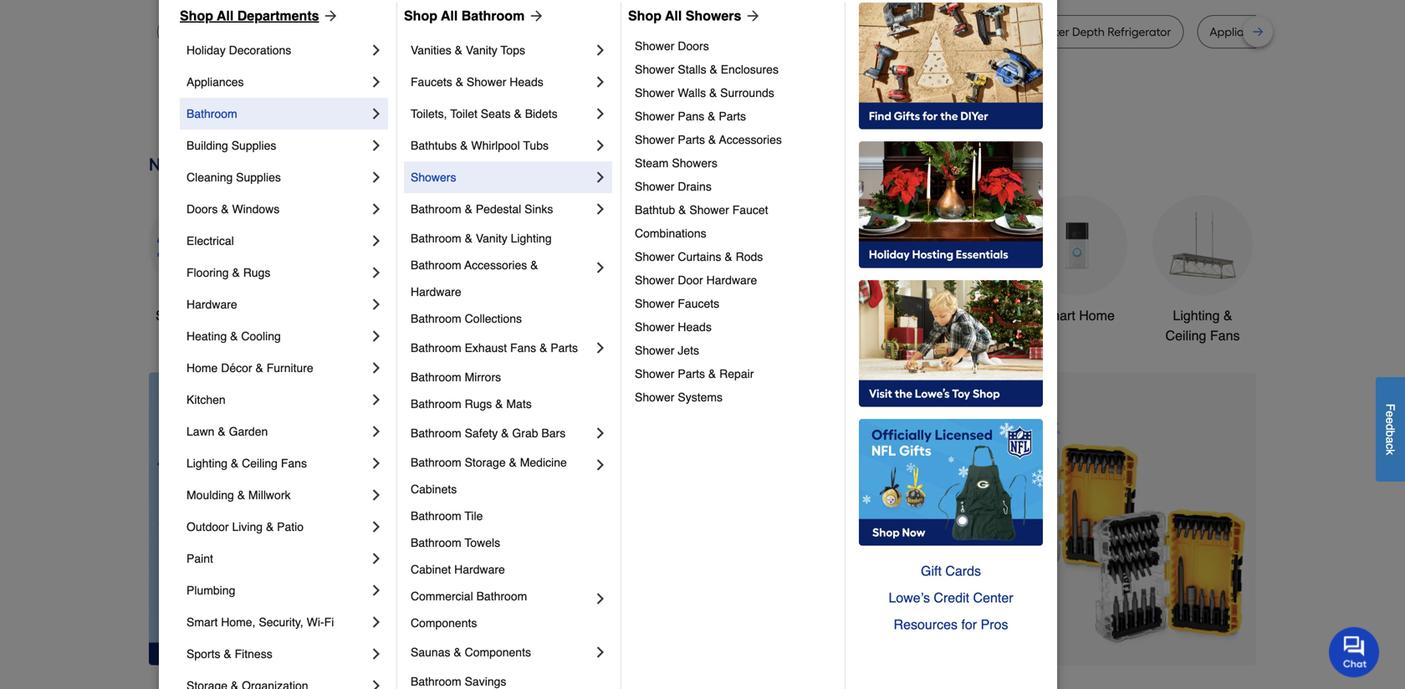 Task type: describe. For each thing, give the bounding box(es) containing it.
garden
[[229, 425, 268, 438]]

shower parts & repair
[[635, 367, 754, 381]]

chevron right image for doors & windows
[[368, 201, 385, 218]]

patio
[[277, 520, 304, 534]]

1 horizontal spatial bathroom link
[[902, 195, 1002, 326]]

ge for ge profile
[[836, 25, 852, 39]]

chevron right image for electrical
[[368, 233, 385, 249]]

living
[[232, 520, 263, 534]]

chevron right image for flooring & rugs
[[368, 264, 385, 281]]

arrow right image for shop all departments
[[319, 8, 339, 24]]

door
[[678, 274, 703, 287]]

shower drains link
[[635, 175, 833, 198]]

& inside toilets, toilet seats & bidets link
[[514, 107, 522, 120]]

christmas decorations link
[[525, 195, 626, 346]]

pedestal
[[476, 202, 522, 216]]

& inside bathroom rugs & mats link
[[495, 397, 503, 411]]

bathroom towels
[[411, 536, 500, 550]]

2 horizontal spatial fans
[[1211, 328, 1240, 343]]

christmas
[[546, 308, 606, 323]]

sinks
[[525, 202, 553, 216]]

arrow left image
[[460, 519, 477, 536]]

& inside shower curtains & rods link
[[725, 250, 733, 264]]

smart home
[[1040, 308, 1115, 323]]

shower systems
[[635, 391, 723, 404]]

chevron right image for faucets & shower heads
[[592, 74, 609, 90]]

& inside heating & cooling link
[[230, 330, 238, 343]]

& inside bathroom safety & grab bars link
[[501, 427, 509, 440]]

towels
[[465, 536, 500, 550]]

officially licensed n f l gifts. shop now. image
[[859, 419, 1043, 546]]

chevron right image for sports & fitness
[[368, 646, 385, 663]]

enclosures
[[721, 63, 779, 76]]

faucet
[[733, 203, 769, 217]]

outdoor living & patio link
[[187, 511, 368, 543]]

supplies for cleaning supplies
[[236, 171, 281, 184]]

d
[[1384, 424, 1398, 430]]

sports & fitness
[[187, 648, 273, 661]]

& inside moulding & millwork "link"
[[237, 489, 245, 502]]

lawn & garden
[[187, 425, 268, 438]]

shop these last-minute gifts. $99 or less. quantities are limited and won't last. image
[[149, 373, 419, 666]]

chevron right image for lighting & ceiling fans
[[368, 455, 385, 472]]

1 tools from the left
[[435, 308, 466, 323]]

bathroom for bathroom accessories & hardware
[[411, 259, 462, 272]]

shower heads
[[635, 320, 712, 334]]

2 e from the top
[[1384, 417, 1398, 424]]

fitness
[[235, 648, 273, 661]]

chevron right image for building supplies
[[368, 137, 385, 154]]

& inside bathtubs & whirlpool tubs link
[[460, 139, 468, 152]]

doors inside shower doors link
[[678, 39, 709, 53]]

bathroom rugs & mats link
[[411, 391, 609, 418]]

heads inside "link"
[[678, 320, 712, 334]]

christmas decorations
[[540, 308, 611, 343]]

chevron right image for paint
[[368, 551, 385, 567]]

faucets & shower heads
[[411, 75, 544, 89]]

bathroom savings
[[411, 675, 507, 689]]

faucets for kitchen
[[702, 308, 749, 323]]

refrigerator for ge profile refrigerator
[[447, 25, 510, 39]]

profile for ge profile refrigerator
[[411, 25, 444, 39]]

stalls
[[678, 63, 707, 76]]

new deals every day during 25 days of deals image
[[149, 151, 1257, 179]]

chevron right image for bathtubs & whirlpool tubs
[[592, 137, 609, 154]]

bathroom storage & medicine cabinets link
[[411, 449, 592, 503]]

counter depth refrigerator
[[1027, 25, 1172, 39]]

refrigerator for french door refrigerator
[[616, 25, 680, 39]]

& inside vanities & vanity tops link
[[455, 44, 463, 57]]

steam showers
[[635, 156, 718, 170]]

showers link
[[411, 161, 592, 193]]

vanity for lighting
[[476, 232, 508, 245]]

chevron right image for vanities & vanity tops
[[592, 42, 609, 59]]

supplies for building supplies
[[232, 139, 276, 152]]

ge for ge profile refrigerator
[[393, 25, 408, 39]]

bathroom for bathroom exhaust fans & parts
[[411, 341, 462, 355]]

shower systems link
[[635, 386, 833, 409]]

& inside the 'bathroom & pedestal sinks' link
[[465, 202, 473, 216]]

& inside home décor & furniture link
[[256, 361, 263, 375]]

& inside shower parts & accessories 'link'
[[709, 133, 716, 146]]

mirrors
[[465, 371, 501, 384]]

& inside outdoor living & patio link
[[266, 520, 274, 534]]

bathroom tile link
[[411, 503, 609, 530]]

building
[[187, 139, 228, 152]]

holiday decorations link
[[187, 34, 368, 66]]

shower parts & accessories link
[[635, 128, 833, 151]]

chevron right image for hardware
[[368, 296, 385, 313]]

electrical
[[187, 234, 234, 248]]

bathroom safety & grab bars link
[[411, 418, 592, 449]]

all for deals
[[190, 308, 205, 323]]

walls
[[678, 86, 706, 100]]

showers inside steam showers link
[[672, 156, 718, 170]]

seats
[[481, 107, 511, 120]]

shower walls & surrounds link
[[635, 81, 833, 105]]

toilets, toilet seats & bidets link
[[411, 98, 592, 130]]

outdoor tools & equipment link
[[776, 195, 877, 346]]

bathroom for bathroom & vanity lighting
[[411, 232, 462, 245]]

& inside lighting & ceiling fans
[[1224, 308, 1233, 323]]

shower pans & parts
[[635, 110, 746, 123]]

0 horizontal spatial fans
[[281, 457, 307, 470]]

pans
[[678, 110, 705, 123]]

chat invite button image
[[1330, 627, 1381, 678]]

cabinet hardware link
[[411, 556, 609, 583]]

shop for shop all departments
[[180, 8, 213, 23]]

f
[[1384, 404, 1398, 411]]

kitchen link
[[187, 384, 368, 416]]

chevron right image for holiday decorations
[[368, 42, 385, 59]]

0 vertical spatial ceiling
[[1166, 328, 1207, 343]]

chevron right image for kitchen
[[368, 392, 385, 408]]

shop all bathroom
[[404, 8, 525, 23]]

1 horizontal spatial lighting
[[511, 232, 552, 245]]

holiday hosting essentials. image
[[859, 141, 1043, 269]]

door
[[588, 25, 613, 39]]

accessories inside 'link'
[[719, 133, 782, 146]]

chevron right image for bathroom
[[368, 105, 385, 122]]

1 e from the top
[[1384, 411, 1398, 417]]

saunas & components
[[411, 646, 531, 659]]

bathroom collections
[[411, 312, 522, 325]]

vanity for tops
[[466, 44, 498, 57]]

chevron right image for heating & cooling
[[368, 328, 385, 345]]

shower door hardware
[[635, 274, 757, 287]]

flooring
[[187, 266, 229, 279]]

accessories inside bathroom accessories & hardware
[[465, 259, 527, 272]]

shower for shower systems
[[635, 391, 675, 404]]

chevron right image for bathroom exhaust fans & parts
[[592, 340, 609, 356]]

shop for shop all showers
[[628, 8, 662, 23]]

bathroom savings link
[[411, 669, 609, 689]]

1 horizontal spatial lighting & ceiling fans
[[1166, 308, 1240, 343]]

shower curtains & rods link
[[635, 245, 833, 269]]

shower up toilets, toilet seats & bidets
[[467, 75, 507, 89]]

lowe's credit center link
[[859, 585, 1043, 612]]

shower for shower drains
[[635, 180, 675, 193]]

shower doors
[[635, 39, 709, 53]]

profile for ge profile
[[855, 25, 888, 39]]

toilet
[[450, 107, 478, 120]]

bathroom towels link
[[411, 530, 609, 556]]

shower for shower parts & repair
[[635, 367, 675, 381]]

shower inside bathtub & shower faucet combinations
[[690, 203, 730, 217]]

all for departments
[[217, 8, 234, 23]]

plumbing
[[187, 584, 235, 597]]

medicine
[[520, 456, 567, 469]]

cleaning supplies
[[187, 171, 281, 184]]

shop all deals
[[156, 308, 243, 323]]

grab
[[512, 427, 538, 440]]

bathtubs & whirlpool tubs link
[[411, 130, 592, 161]]

shower faucets link
[[635, 292, 833, 315]]

bathroom tile
[[411, 510, 483, 523]]

find gifts for the diyer. image
[[859, 3, 1043, 130]]

scroll to item #2 image
[[806, 635, 846, 642]]

tops
[[501, 44, 525, 57]]

security,
[[259, 616, 304, 629]]

shower for shower walls & surrounds
[[635, 86, 675, 100]]

lowe's credit center
[[889, 590, 1014, 606]]

decorations for holiday
[[229, 44, 291, 57]]

center
[[974, 590, 1014, 606]]

faucets & shower heads link
[[411, 66, 592, 98]]

bathroom inside 'commercial bathroom components'
[[477, 590, 527, 603]]

kitchen for kitchen faucets
[[653, 308, 698, 323]]

gift cards
[[921, 564, 981, 579]]

commercial
[[411, 590, 473, 603]]

shower for shower curtains & rods
[[635, 250, 675, 264]]

bathroom for bathroom tile
[[411, 510, 462, 523]]

shower for shower doors
[[635, 39, 675, 53]]

chevron right image for outdoor living & patio
[[368, 519, 385, 536]]

hardware down shower curtains & rods link
[[707, 274, 757, 287]]

faucets for shower
[[678, 297, 720, 310]]

chevron right image for bathroom & pedestal sinks
[[592, 201, 609, 218]]

& inside bathroom storage & medicine cabinets
[[509, 456, 517, 469]]

1 horizontal spatial rugs
[[465, 397, 492, 411]]

bathroom for bathroom mirrors
[[411, 371, 462, 384]]

shop all showers
[[628, 8, 742, 23]]

0 horizontal spatial ceiling
[[242, 457, 278, 470]]

bathroom for bathroom towels
[[411, 536, 462, 550]]

commercial bathroom components link
[[411, 583, 592, 637]]

& inside flooring & rugs link
[[232, 266, 240, 279]]

shop all showers link
[[628, 6, 762, 26]]

& inside shower walls & surrounds "link"
[[710, 86, 717, 100]]

& inside lawn & garden link
[[218, 425, 226, 438]]

& inside shower stalls & enclosures link
[[710, 63, 718, 76]]

vanities
[[411, 44, 452, 57]]

refrigerator for counter depth refrigerator
[[1108, 25, 1172, 39]]

c
[[1384, 443, 1398, 449]]

0 vertical spatial bathroom link
[[187, 98, 368, 130]]

0 horizontal spatial lighting
[[187, 457, 228, 470]]



Task type: vqa. For each thing, say whether or not it's contained in the screenshot.
first or from left
no



Task type: locate. For each thing, give the bounding box(es) containing it.
up to 50 percent off select tools and accessories. image
[[446, 373, 1257, 665]]

1 ge from the left
[[393, 25, 408, 39]]

accessories down bathroom & vanity lighting link at left
[[465, 259, 527, 272]]

bathroom for bathroom rugs & mats
[[411, 397, 462, 411]]

1 horizontal spatial ge
[[836, 25, 852, 39]]

smart home link
[[1028, 195, 1128, 326]]

0 horizontal spatial home
[[187, 361, 218, 375]]

package
[[1267, 25, 1314, 39]]

parts inside "link"
[[551, 341, 578, 355]]

lawn
[[187, 425, 215, 438]]

e up the d
[[1384, 411, 1398, 417]]

faucets down shower door hardware
[[678, 297, 720, 310]]

1 horizontal spatial profile
[[855, 25, 888, 39]]

shower up shower heads
[[635, 297, 675, 310]]

fans inside "link"
[[510, 341, 537, 355]]

1 shop from the left
[[180, 8, 213, 23]]

sports & fitness link
[[187, 638, 368, 670]]

& inside bathroom exhaust fans & parts "link"
[[540, 341, 548, 355]]

showers up the drains
[[672, 156, 718, 170]]

curtains
[[678, 250, 722, 264]]

tools up the equipment
[[831, 308, 862, 323]]

resources for pros link
[[859, 612, 1043, 638]]

1 horizontal spatial home
[[1080, 308, 1115, 323]]

ge
[[393, 25, 408, 39], [836, 25, 852, 39]]

0 vertical spatial vanity
[[466, 44, 498, 57]]

shower for shower parts & accessories
[[635, 133, 675, 146]]

1 vertical spatial showers
[[672, 156, 718, 170]]

decorations inside 'link'
[[540, 328, 611, 343]]

paint
[[187, 552, 213, 566]]

parts down the christmas
[[551, 341, 578, 355]]

shop for shop all bathroom
[[404, 8, 438, 23]]

1 profile from the left
[[411, 25, 444, 39]]

repair
[[720, 367, 754, 381]]

2 horizontal spatial refrigerator
[[1108, 25, 1172, 39]]

supplies
[[232, 139, 276, 152], [236, 171, 281, 184]]

0 vertical spatial doors
[[678, 39, 709, 53]]

components up bathroom savings link
[[465, 646, 531, 659]]

2 ge from the left
[[836, 25, 852, 39]]

shower up "bathtub"
[[635, 180, 675, 193]]

outdoor inside outdoor tools & equipment
[[779, 308, 827, 323]]

shower door hardware link
[[635, 269, 833, 292]]

moulding
[[187, 489, 234, 502]]

steam
[[635, 156, 669, 170]]

components down commercial
[[411, 617, 477, 630]]

arrow right image inside shop all bathroom link
[[525, 8, 545, 24]]

storage
[[465, 456, 506, 469]]

1 vertical spatial components
[[465, 646, 531, 659]]

doors
[[678, 39, 709, 53], [187, 202, 218, 216]]

bathroom safety & grab bars
[[411, 427, 566, 440]]

home inside 'link'
[[1080, 308, 1115, 323]]

bathroom for bathroom savings
[[411, 675, 462, 689]]

shop up "holiday"
[[180, 8, 213, 23]]

chevron right image for cleaning supplies
[[368, 169, 385, 186]]

bathroom mirrors link
[[411, 364, 609, 391]]

1 vertical spatial lighting
[[1173, 308, 1220, 323]]

0 horizontal spatial kitchen
[[187, 393, 226, 407]]

0 horizontal spatial outdoor
[[187, 520, 229, 534]]

arrow right image for shop all showers
[[742, 8, 762, 24]]

shower down shower jets
[[635, 367, 675, 381]]

chevron right image for commercial bathroom components
[[592, 591, 609, 607]]

0 vertical spatial home
[[1080, 308, 1115, 323]]

cabinet
[[411, 563, 451, 577]]

chevron right image
[[592, 74, 609, 90], [368, 105, 385, 122], [592, 105, 609, 122], [368, 137, 385, 154], [592, 137, 609, 154], [368, 169, 385, 186], [368, 233, 385, 249], [592, 259, 609, 276], [368, 328, 385, 345], [368, 455, 385, 472], [592, 457, 609, 474], [368, 519, 385, 536], [368, 551, 385, 567], [368, 678, 385, 689]]

0 vertical spatial lighting & ceiling fans
[[1166, 308, 1240, 343]]

mats
[[507, 397, 532, 411]]

flooring & rugs link
[[187, 257, 368, 289]]

arrow right image
[[1226, 519, 1243, 536]]

0 vertical spatial rugs
[[243, 266, 271, 279]]

& inside the "shower parts & repair" link
[[709, 367, 716, 381]]

shop up "french door refrigerator"
[[628, 8, 662, 23]]

1 vertical spatial outdoor
[[187, 520, 229, 534]]

1 vertical spatial accessories
[[465, 259, 527, 272]]

3 shop from the left
[[628, 8, 662, 23]]

arrow right image inside shop all showers link
[[742, 8, 762, 24]]

chevron right image for showers
[[592, 169, 609, 186]]

1 vertical spatial smart
[[187, 616, 218, 629]]

chevron right image for plumbing
[[368, 582, 385, 599]]

tools inside outdoor tools & equipment
[[831, 308, 862, 323]]

kitchen
[[653, 308, 698, 323], [187, 393, 226, 407]]

hardware inside bathroom accessories & hardware
[[411, 285, 462, 299]]

& inside "faucets & shower heads" link
[[456, 75, 464, 89]]

arrow right image up holiday decorations link on the top of page
[[319, 8, 339, 24]]

shower down "shower doors"
[[635, 63, 675, 76]]

cards
[[946, 564, 981, 579]]

kitchen faucets
[[653, 308, 749, 323]]

supplies up cleaning supplies on the left of page
[[232, 139, 276, 152]]

arrow right image
[[319, 8, 339, 24], [525, 8, 545, 24], [742, 8, 762, 24]]

kitchen for kitchen
[[187, 393, 226, 407]]

doors down "cleaning"
[[187, 202, 218, 216]]

bathtub
[[635, 203, 675, 217]]

0 horizontal spatial accessories
[[465, 259, 527, 272]]

chevron right image for bathroom storage & medicine cabinets
[[592, 457, 609, 474]]

shower heads link
[[635, 315, 833, 339]]

2 tools from the left
[[831, 308, 862, 323]]

& inside saunas & components link
[[454, 646, 462, 659]]

components for saunas & components
[[465, 646, 531, 659]]

& inside shower pans & parts link
[[708, 110, 716, 123]]

0 vertical spatial accessories
[[719, 133, 782, 146]]

parts down jets
[[678, 367, 705, 381]]

1 vertical spatial supplies
[[236, 171, 281, 184]]

vanity down pedestal
[[476, 232, 508, 245]]

bathroom & vanity lighting link
[[411, 225, 609, 252]]

hardware up 'bathroom collections'
[[411, 285, 462, 299]]

2 refrigerator from the left
[[616, 25, 680, 39]]

1 refrigerator from the left
[[447, 25, 510, 39]]

0 vertical spatial lighting
[[511, 232, 552, 245]]

shower jets link
[[635, 339, 833, 362]]

0 vertical spatial outdoor
[[779, 308, 827, 323]]

faucets
[[411, 75, 453, 89], [678, 297, 720, 310], [702, 308, 749, 323]]

tools down bathroom accessories & hardware
[[435, 308, 466, 323]]

smart for smart home
[[1040, 308, 1076, 323]]

0 horizontal spatial tools
[[435, 308, 466, 323]]

0 vertical spatial decorations
[[229, 44, 291, 57]]

doors & windows link
[[187, 193, 368, 225]]

1 horizontal spatial smart
[[1040, 308, 1076, 323]]

all for bathroom
[[441, 8, 458, 23]]

components
[[411, 617, 477, 630], [465, 646, 531, 659]]

1 vertical spatial home
[[187, 361, 218, 375]]

bathroom accessories & hardware
[[411, 259, 542, 299]]

1 horizontal spatial outdoor
[[779, 308, 827, 323]]

shower for shower pans & parts
[[635, 110, 675, 123]]

shower pans & parts link
[[635, 105, 833, 128]]

1 horizontal spatial tools
[[831, 308, 862, 323]]

heads down tops
[[510, 75, 544, 89]]

showers inside showers link
[[411, 171, 456, 184]]

& inside bathroom accessories & hardware
[[531, 259, 538, 272]]

faucets down vanities
[[411, 75, 453, 89]]

1 vertical spatial decorations
[[540, 328, 611, 343]]

shower up shower jets
[[635, 320, 675, 334]]

shower up shower faucets on the top
[[635, 274, 675, 287]]

shower parts & accessories
[[635, 133, 782, 146]]

shower down shower heads
[[635, 344, 675, 357]]

bathroom storage & medicine cabinets
[[411, 456, 570, 496]]

0 horizontal spatial lighting & ceiling fans
[[187, 457, 307, 470]]

shower left pans
[[635, 110, 675, 123]]

1 vertical spatial bathroom link
[[902, 195, 1002, 326]]

shower down the drains
[[690, 203, 730, 217]]

chevron right image for bathroom safety & grab bars
[[592, 425, 609, 442]]

hardware down 'flooring' at the left of the page
[[187, 298, 237, 311]]

chevron right image for smart home, security, wi-fi
[[368, 614, 385, 631]]

1 horizontal spatial lighting & ceiling fans link
[[1153, 195, 1253, 346]]

gift
[[921, 564, 942, 579]]

& inside "doors & windows" link
[[221, 202, 229, 216]]

chevron right image for toilets, toilet seats & bidets
[[592, 105, 609, 122]]

components inside 'commercial bathroom components'
[[411, 617, 477, 630]]

arrow right image up shower doors link
[[742, 8, 762, 24]]

shower left walls
[[635, 86, 675, 100]]

shower for shower heads
[[635, 320, 675, 334]]

0 horizontal spatial decorations
[[229, 44, 291, 57]]

3 refrigerator from the left
[[1108, 25, 1172, 39]]

faucets up shower jets link
[[702, 308, 749, 323]]

shop
[[156, 308, 187, 323]]

0 horizontal spatial bathroom link
[[187, 98, 368, 130]]

refrigerator right depth
[[1108, 25, 1172, 39]]

hardware down towels
[[454, 563, 505, 577]]

collections
[[465, 312, 522, 325]]

showers down recommended searches for you heading
[[686, 8, 742, 23]]

0 horizontal spatial lighting & ceiling fans link
[[187, 448, 368, 479]]

2 arrow right image from the left
[[525, 8, 545, 24]]

bathtub & shower faucet combinations
[[635, 203, 772, 240]]

appliance package
[[1210, 25, 1314, 39]]

rugs down mirrors
[[465, 397, 492, 411]]

steam showers link
[[635, 151, 833, 175]]

kitchen inside kitchen link
[[187, 393, 226, 407]]

& inside bathroom & vanity lighting link
[[465, 232, 473, 245]]

doors up stalls on the top
[[678, 39, 709, 53]]

lowe's wishes you and your family a happy hanukkah. image
[[149, 92, 1257, 134]]

shower left systems
[[635, 391, 675, 404]]

smart inside 'link'
[[1040, 308, 1076, 323]]

bathtub & shower faucet combinations link
[[635, 198, 833, 245]]

1 horizontal spatial fans
[[510, 341, 537, 355]]

outdoor for outdoor living & patio
[[187, 520, 229, 534]]

wi-
[[307, 616, 324, 629]]

1 horizontal spatial arrow right image
[[525, 8, 545, 24]]

parts down pans
[[678, 133, 705, 146]]

1 vertical spatial doors
[[187, 202, 218, 216]]

0 vertical spatial components
[[411, 617, 477, 630]]

bathroom inside bathroom storage & medicine cabinets
[[411, 456, 462, 469]]

building supplies
[[187, 139, 276, 152]]

arrow right image inside shop all departments link
[[319, 8, 339, 24]]

heads
[[510, 75, 544, 89], [678, 320, 712, 334]]

1 horizontal spatial heads
[[678, 320, 712, 334]]

0 vertical spatial kitchen
[[653, 308, 698, 323]]

all up heating
[[190, 308, 205, 323]]

outdoor up the equipment
[[779, 308, 827, 323]]

2 shop from the left
[[404, 8, 438, 23]]

all up ge profile refrigerator at the left of the page
[[441, 8, 458, 23]]

bathroom inside "link"
[[411, 341, 462, 355]]

2 horizontal spatial arrow right image
[[742, 8, 762, 24]]

doors inside "doors & windows" link
[[187, 202, 218, 216]]

ge profile
[[836, 25, 888, 39]]

heads up jets
[[678, 320, 712, 334]]

0 horizontal spatial smart
[[187, 616, 218, 629]]

decorations for christmas
[[540, 328, 611, 343]]

shop
[[180, 8, 213, 23], [404, 8, 438, 23], [628, 8, 662, 23]]

0 horizontal spatial shop
[[180, 8, 213, 23]]

chevron right image for home décor & furniture
[[368, 360, 385, 377]]

chevron right image for bathroom accessories & hardware
[[592, 259, 609, 276]]

accessories
[[719, 133, 782, 146], [465, 259, 527, 272]]

bathroom for bathroom safety & grab bars
[[411, 427, 462, 440]]

supplies up windows
[[236, 171, 281, 184]]

showers inside shop all showers link
[[686, 8, 742, 23]]

depth
[[1073, 25, 1105, 39]]

refrigerator up vanities & vanity tops
[[447, 25, 510, 39]]

chevron right image for lawn & garden
[[368, 423, 385, 440]]

refrigerator up "shower doors"
[[616, 25, 680, 39]]

0 horizontal spatial profile
[[411, 25, 444, 39]]

1 vertical spatial rugs
[[465, 397, 492, 411]]

shower inside 'link'
[[635, 133, 675, 146]]

1 horizontal spatial accessories
[[719, 133, 782, 146]]

hardware link
[[187, 289, 368, 320]]

0 vertical spatial smart
[[1040, 308, 1076, 323]]

shower for shower jets
[[635, 344, 675, 357]]

bathroom inside bathroom accessories & hardware
[[411, 259, 462, 272]]

pros
[[981, 617, 1009, 633]]

shower for shower door hardware
[[635, 274, 675, 287]]

1 vertical spatial lighting & ceiling fans
[[187, 457, 307, 470]]

millwork
[[248, 489, 291, 502]]

parts inside 'link'
[[678, 133, 705, 146]]

shower down shop all showers
[[635, 39, 675, 53]]

all for showers
[[665, 8, 682, 23]]

equipment
[[795, 328, 859, 343]]

bathroom & pedestal sinks
[[411, 202, 553, 216]]

deals
[[208, 308, 243, 323]]

vanity left tops
[[466, 44, 498, 57]]

1 horizontal spatial kitchen
[[653, 308, 698, 323]]

1 vertical spatial vanity
[[476, 232, 508, 245]]

visit the lowe's toy shop. image
[[859, 280, 1043, 407]]

2 vertical spatial showers
[[411, 171, 456, 184]]

chevron right image for moulding & millwork
[[368, 487, 385, 504]]

outdoor
[[779, 308, 827, 323], [187, 520, 229, 534]]

2 vertical spatial lighting
[[187, 457, 228, 470]]

shower for shower faucets
[[635, 297, 675, 310]]

bathroom collections link
[[411, 305, 609, 332]]

bathtubs & whirlpool tubs
[[411, 139, 549, 152]]

2 profile from the left
[[855, 25, 888, 39]]

& inside bathtub & shower faucet combinations
[[679, 203, 687, 217]]

moulding & millwork link
[[187, 479, 368, 511]]

3 arrow right image from the left
[[742, 8, 762, 24]]

1 vertical spatial ceiling
[[242, 457, 278, 470]]

1 vertical spatial kitchen
[[187, 393, 226, 407]]

0 horizontal spatial refrigerator
[[447, 25, 510, 39]]

appliances
[[187, 75, 244, 89]]

1 horizontal spatial doors
[[678, 39, 709, 53]]

parts down shower walls & surrounds "link" at the top of page
[[719, 110, 746, 123]]

arrow right image for shop all bathroom
[[525, 8, 545, 24]]

components for commercial bathroom components
[[411, 617, 477, 630]]

rugs up hardware link
[[243, 266, 271, 279]]

smart for smart home, security, wi-fi
[[187, 616, 218, 629]]

chevron right image for appliances
[[368, 74, 385, 90]]

1 arrow right image from the left
[[319, 8, 339, 24]]

2 horizontal spatial lighting
[[1173, 308, 1220, 323]]

& inside "sports & fitness" link
[[224, 648, 232, 661]]

resources
[[894, 617, 958, 633]]

showers
[[686, 8, 742, 23], [672, 156, 718, 170], [411, 171, 456, 184]]

bathroom for bathroom collections
[[411, 312, 462, 325]]

shop up ge profile refrigerator at the left of the page
[[404, 8, 438, 23]]

french door refrigerator
[[549, 25, 680, 39]]

0 vertical spatial heads
[[510, 75, 544, 89]]

shower up steam
[[635, 133, 675, 146]]

0 vertical spatial lighting & ceiling fans link
[[1153, 195, 1253, 346]]

0 vertical spatial showers
[[686, 8, 742, 23]]

shower for shower stalls & enclosures
[[635, 63, 675, 76]]

0 horizontal spatial arrow right image
[[319, 8, 339, 24]]

& inside outdoor tools & equipment
[[866, 308, 875, 323]]

chevron right image
[[368, 42, 385, 59], [592, 42, 609, 59], [368, 74, 385, 90], [592, 169, 609, 186], [368, 201, 385, 218], [592, 201, 609, 218], [368, 264, 385, 281], [368, 296, 385, 313], [592, 340, 609, 356], [368, 360, 385, 377], [368, 392, 385, 408], [368, 423, 385, 440], [592, 425, 609, 442], [368, 487, 385, 504], [368, 582, 385, 599], [592, 591, 609, 607], [368, 614, 385, 631], [592, 644, 609, 661], [368, 646, 385, 663]]

outdoor down moulding
[[187, 520, 229, 534]]

accessories up steam showers link
[[719, 133, 782, 146]]

ceiling
[[1166, 328, 1207, 343], [242, 457, 278, 470]]

0 horizontal spatial ge
[[393, 25, 408, 39]]

holiday
[[187, 44, 226, 57]]

0 horizontal spatial rugs
[[243, 266, 271, 279]]

recommended searches for you heading
[[149, 0, 1257, 2]]

surrounds
[[721, 86, 775, 100]]

1 vertical spatial lighting & ceiling fans link
[[187, 448, 368, 479]]

lighting & ceiling fans
[[1166, 308, 1240, 343], [187, 457, 307, 470]]

decorations down the christmas
[[540, 328, 611, 343]]

bathroom for bathroom storage & medicine cabinets
[[411, 456, 462, 469]]

kitchen inside kitchen faucets link
[[653, 308, 698, 323]]

1 horizontal spatial ceiling
[[1166, 328, 1207, 343]]

decorations down shop all departments link
[[229, 44, 291, 57]]

fi
[[324, 616, 334, 629]]

0 horizontal spatial doors
[[187, 202, 218, 216]]

0 vertical spatial supplies
[[232, 139, 276, 152]]

shower curtains & rods
[[635, 250, 763, 264]]

shower stalls & enclosures
[[635, 63, 779, 76]]

e up b
[[1384, 417, 1398, 424]]

kitchen up lawn
[[187, 393, 226, 407]]

shower down combinations
[[635, 250, 675, 264]]

0 horizontal spatial heads
[[510, 75, 544, 89]]

components inside saunas & components link
[[465, 646, 531, 659]]

vanity
[[466, 44, 498, 57], [476, 232, 508, 245]]

showers down bathtubs
[[411, 171, 456, 184]]

counter
[[1027, 25, 1070, 39]]

all up holiday decorations
[[217, 8, 234, 23]]

f e e d b a c k button
[[1376, 377, 1406, 482]]

resources for pros
[[894, 617, 1009, 633]]

vanities & vanity tops
[[411, 44, 525, 57]]

1 horizontal spatial decorations
[[540, 328, 611, 343]]

a
[[1384, 437, 1398, 444]]

chevron right image for saunas & components
[[592, 644, 609, 661]]

outdoor for outdoor tools & equipment
[[779, 308, 827, 323]]

kitchen up shower jets
[[653, 308, 698, 323]]

electrical link
[[187, 225, 368, 257]]

bathroom for bathroom & pedestal sinks
[[411, 202, 462, 216]]

arrow right image up tops
[[525, 8, 545, 24]]

2 horizontal spatial shop
[[628, 8, 662, 23]]

all up "shower doors"
[[665, 8, 682, 23]]

drains
[[678, 180, 712, 193]]

1 horizontal spatial refrigerator
[[616, 25, 680, 39]]

moulding & millwork
[[187, 489, 291, 502]]

1 vertical spatial heads
[[678, 320, 712, 334]]

1 horizontal spatial shop
[[404, 8, 438, 23]]



